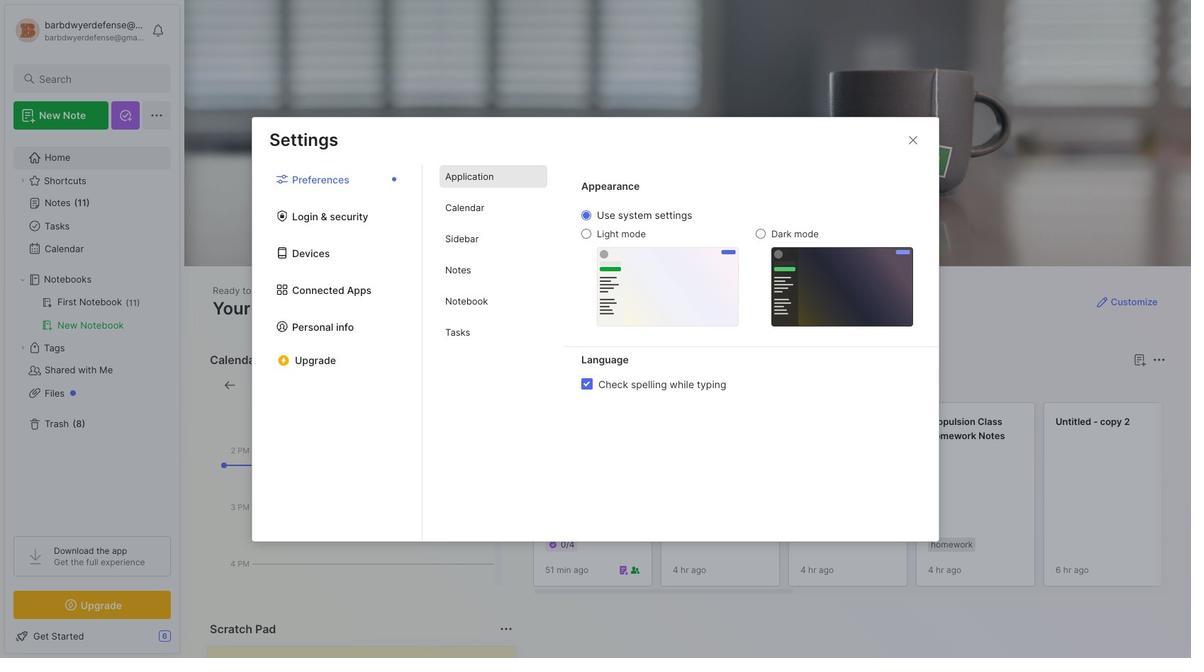 Task type: vqa. For each thing, say whether or not it's contained in the screenshot.
option group
yes



Task type: locate. For each thing, give the bounding box(es) containing it.
tree
[[5, 138, 179, 524]]

None radio
[[582, 211, 592, 221], [582, 229, 592, 239], [756, 229, 766, 239], [582, 211, 592, 221], [582, 229, 592, 239], [756, 229, 766, 239]]

tab
[[440, 165, 548, 188], [440, 196, 548, 219], [440, 228, 548, 250], [440, 259, 548, 282], [440, 290, 548, 313], [440, 321, 548, 344], [536, 377, 578, 394], [584, 377, 641, 394]]

option group
[[582, 209, 914, 327]]

None checkbox
[[582, 379, 593, 390]]

tab list
[[253, 165, 423, 542], [423, 165, 565, 542], [536, 377, 1164, 394]]

row group
[[534, 403, 1192, 596]]

group
[[13, 292, 170, 337]]

tree inside main element
[[5, 138, 179, 524]]

main element
[[0, 0, 184, 659]]

group inside tree
[[13, 292, 170, 337]]

None search field
[[39, 70, 158, 87]]



Task type: describe. For each thing, give the bounding box(es) containing it.
Search text field
[[39, 72, 158, 86]]

expand notebooks image
[[18, 276, 27, 284]]

close image
[[905, 132, 922, 149]]

none search field inside main element
[[39, 70, 158, 87]]

Start writing… text field
[[219, 648, 515, 659]]

expand tags image
[[18, 344, 27, 353]]



